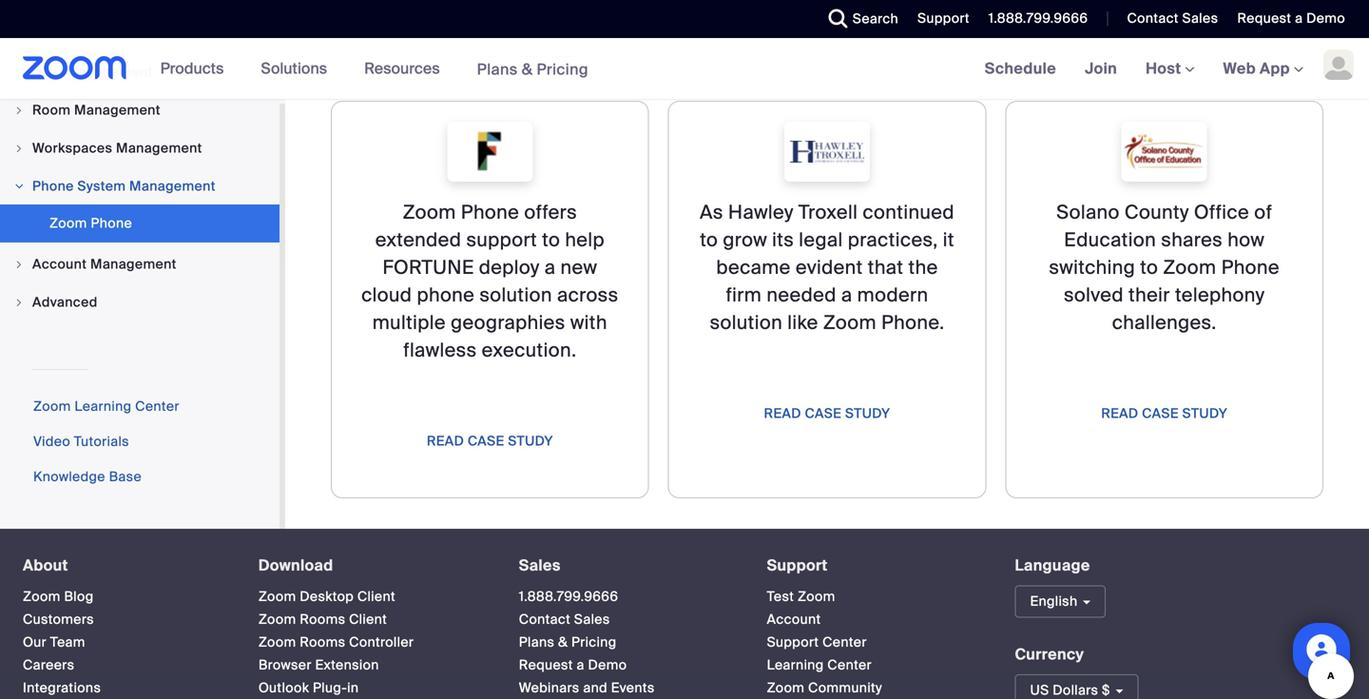 Task type: describe. For each thing, give the bounding box(es) containing it.
offers
[[525, 200, 577, 225]]

needed
[[767, 283, 837, 307]]

test zoom link
[[767, 588, 836, 606]]

1 horizontal spatial demo
[[1307, 10, 1346, 27]]

read case study button for challenges.
[[1102, 399, 1228, 429]]

support inside test zoom account support center learning center zoom community
[[767, 634, 819, 651]]

phone inside zoom phone offers extended support to help fortune deploy a new cloud phone solution across multiple geographies with flawless execution.
[[461, 200, 520, 225]]

their
[[1129, 283, 1171, 307]]

a inside zoom phone offers extended support to help fortune deploy a new cloud phone solution across multiple geographies with flawless execution.
[[545, 255, 556, 280]]

as
[[700, 200, 724, 225]]

1 vertical spatial sales
[[519, 556, 561, 576]]

geographies
[[451, 311, 566, 335]]

schedule
[[985, 59, 1057, 78]]

solutions button
[[261, 38, 336, 99]]

0 vertical spatial request
[[1238, 10, 1292, 27]]

products
[[160, 59, 224, 78]]

solved
[[1065, 283, 1124, 307]]

about link
[[23, 556, 68, 576]]

advanced
[[32, 293, 98, 311]]

management for room management
[[74, 101, 161, 119]]

solano
[[1057, 200, 1120, 225]]

became
[[717, 255, 791, 280]]

web
[[1224, 59, 1257, 78]]

& inside product information navigation
[[522, 59, 533, 79]]

events
[[611, 679, 655, 697]]

2 rooms from the top
[[300, 634, 346, 651]]

zoom inside zoom phone offers extended support to help fortune deploy a new cloud phone solution across multiple geographies with flawless execution.
[[403, 200, 456, 225]]

language
[[1016, 556, 1091, 576]]

products button
[[160, 38, 233, 99]]

office
[[1195, 200, 1250, 225]]

zoom community link
[[767, 679, 883, 697]]

0 horizontal spatial learning
[[75, 398, 132, 415]]

phone inside "menu item"
[[32, 177, 74, 195]]

phone down system at the top left of the page
[[91, 215, 132, 232]]

phone inside solano county office of education shares how switching to zoom phone solved their telephony challenges.
[[1222, 255, 1280, 280]]

workspaces
[[32, 139, 113, 157]]

integrations link
[[23, 679, 101, 697]]

video tutorials
[[33, 433, 129, 450]]

resources button
[[364, 38, 449, 99]]

read case study for challenges.
[[1102, 405, 1228, 422]]

host button
[[1147, 59, 1195, 78]]

zoom phone link
[[0, 205, 280, 243]]

learning center link
[[767, 657, 872, 674]]

right image for account
[[13, 259, 25, 270]]

account link
[[767, 611, 821, 628]]

solution inside zoom phone offers extended support to help fortune deploy a new cloud phone solution across multiple geographies with flawless execution.
[[480, 283, 553, 307]]

zoom logo image
[[23, 56, 127, 80]]

plug-
[[313, 679, 347, 697]]

request a demo
[[1238, 10, 1346, 27]]

currency
[[1016, 645, 1085, 665]]

team
[[50, 634, 85, 651]]

contact sales
[[1128, 10, 1219, 27]]

system
[[77, 177, 126, 195]]

zoom blog customers our team careers integrations
[[23, 588, 101, 697]]

2 horizontal spatial sales
[[1183, 10, 1219, 27]]

request inside the 1.888.799.9666 contact sales plans & pricing request a demo webinars and events
[[519, 657, 573, 674]]

room management menu item
[[0, 92, 280, 128]]

read case study button for across
[[427, 426, 554, 457]]

& inside the 1.888.799.9666 contact sales plans & pricing request a demo webinars and events
[[558, 634, 568, 651]]

a up web app dropdown button
[[1296, 10, 1304, 27]]

base
[[109, 468, 142, 486]]

fortune
[[383, 255, 474, 280]]

new
[[561, 255, 598, 280]]

product information navigation
[[146, 38, 603, 100]]

resources
[[364, 59, 440, 78]]

pricing inside product information navigation
[[537, 59, 589, 79]]

management for account management
[[90, 255, 177, 273]]

evident
[[796, 255, 863, 280]]

plans & pricing
[[477, 59, 589, 79]]

knowledge
[[33, 468, 105, 486]]

and
[[583, 679, 608, 697]]

to inside zoom phone offers extended support to help fortune deploy a new cloud phone solution across multiple geographies with flawless execution.
[[542, 228, 561, 252]]

solution inside the as hawley troxell continued to grow its legal practices, it became evident that the firm needed a modern solution like zoom phone.
[[710, 311, 783, 335]]

zoom learning center
[[33, 398, 180, 415]]

controller
[[349, 634, 414, 651]]

study for as hawley troxell continued to grow its legal practices, it became evident that the firm needed a modern solution like zoom phone.
[[846, 405, 891, 422]]

continued
[[863, 200, 955, 225]]

sales link
[[519, 556, 561, 576]]

2 vertical spatial center
[[828, 657, 872, 674]]

in
[[347, 679, 359, 697]]

grow
[[723, 228, 768, 252]]

1 vertical spatial center
[[823, 634, 867, 651]]

account inside menu item
[[32, 255, 87, 273]]

download
[[259, 556, 333, 576]]

flawless
[[404, 338, 477, 362]]

webinars
[[519, 679, 580, 697]]

case for challenges.
[[1143, 405, 1180, 422]]

search
[[853, 10, 899, 28]]

it
[[944, 228, 955, 252]]

with
[[571, 311, 608, 335]]

web app button
[[1224, 59, 1304, 78]]

deploy
[[479, 255, 540, 280]]

customers
[[23, 611, 94, 628]]

video tutorials link
[[33, 433, 129, 450]]

solano county office of education shares how switching to zoom phone solved their telephony challenges.
[[1050, 200, 1280, 335]]

phone
[[417, 283, 475, 307]]

read for solano county office of education shares how switching to zoom phone solved their telephony challenges.
[[1102, 405, 1139, 422]]

a inside the 1.888.799.9666 contact sales plans & pricing request a demo webinars and events
[[577, 657, 585, 674]]

english button
[[1016, 586, 1107, 618]]

download link
[[259, 556, 333, 576]]

study for zoom phone offers extended support to help fortune deploy a new cloud phone solution across multiple geographies with flawless execution.
[[508, 432, 554, 450]]

plans inside product information navigation
[[477, 59, 518, 79]]

case for across
[[468, 432, 505, 450]]

room
[[32, 101, 71, 119]]

across
[[557, 283, 619, 307]]

learning inside test zoom account support center learning center zoom community
[[767, 657, 824, 674]]

1 vertical spatial client
[[349, 611, 387, 628]]

our team link
[[23, 634, 85, 651]]



Task type: vqa. For each thing, say whether or not it's contained in the screenshot.
Personal Contacts
no



Task type: locate. For each thing, give the bounding box(es) containing it.
0 vertical spatial rooms
[[300, 611, 346, 628]]

right image inside advanced menu item
[[13, 297, 25, 308]]

0 vertical spatial solution
[[480, 283, 553, 307]]

1 vertical spatial plans
[[519, 634, 555, 651]]

workspaces management menu item
[[0, 130, 280, 166]]

1 vertical spatial demo
[[588, 657, 627, 674]]

knowledge base link
[[33, 468, 142, 486]]

0 horizontal spatial request
[[519, 657, 573, 674]]

telephony
[[1176, 283, 1266, 307]]

1 horizontal spatial read
[[764, 405, 802, 422]]

0 vertical spatial right image
[[13, 143, 25, 154]]

zoom inside 'zoom blog customers our team careers integrations'
[[23, 588, 61, 606]]

0 vertical spatial contact
[[1128, 10, 1179, 27]]

center up community
[[828, 657, 872, 674]]

as hawley troxell continued to grow its legal practices, it became evident that the firm needed a modern solution like zoom phone.
[[700, 200, 955, 335]]

0 vertical spatial right image
[[13, 105, 25, 116]]

management up zoom phone link
[[129, 177, 216, 195]]

solutions
[[261, 59, 327, 78]]

1.888.799.9666 for 1.888.799.9666
[[989, 10, 1089, 27]]

demo
[[1307, 10, 1346, 27], [588, 657, 627, 674]]

2 vertical spatial support
[[767, 634, 819, 651]]

outlook
[[259, 679, 309, 697]]

client
[[358, 588, 396, 606], [349, 611, 387, 628]]

demo inside the 1.888.799.9666 contact sales plans & pricing request a demo webinars and events
[[588, 657, 627, 674]]

center up learning center "link"
[[823, 634, 867, 651]]

2 vertical spatial right image
[[13, 297, 25, 308]]

2 horizontal spatial read case study
[[1102, 405, 1228, 422]]

2 horizontal spatial case
[[1143, 405, 1180, 422]]

profile picture image
[[1324, 49, 1355, 80]]

right image left advanced
[[13, 297, 25, 308]]

right image inside workspaces management menu item
[[13, 143, 25, 154]]

&
[[522, 59, 533, 79], [558, 634, 568, 651]]

workspaces management
[[32, 139, 202, 157]]

0 vertical spatial plans
[[477, 59, 518, 79]]

right image for workspaces
[[13, 143, 25, 154]]

phone up support
[[461, 200, 520, 225]]

request
[[1238, 10, 1292, 27], [519, 657, 573, 674]]

host
[[1147, 59, 1186, 78]]

management for workspaces management
[[116, 139, 202, 157]]

zoom inside admin menu menu
[[49, 215, 87, 232]]

its
[[773, 228, 795, 252]]

phone down "how"
[[1222, 255, 1280, 280]]

integrations
[[23, 679, 101, 697]]

zoom phone
[[49, 215, 132, 232]]

support link
[[904, 0, 975, 38], [918, 10, 970, 27], [767, 556, 828, 576]]

0 horizontal spatial plans
[[477, 59, 518, 79]]

learning up tutorials on the bottom of page
[[75, 398, 132, 415]]

rooms
[[300, 611, 346, 628], [300, 634, 346, 651]]

rooms down zoom rooms client link
[[300, 634, 346, 651]]

1 vertical spatial support
[[767, 556, 828, 576]]

0 vertical spatial demo
[[1307, 10, 1346, 27]]

knowledge base
[[33, 468, 142, 486]]

0 vertical spatial client
[[358, 588, 396, 606]]

1 horizontal spatial solution
[[710, 311, 783, 335]]

right image for phone
[[13, 181, 25, 192]]

1 vertical spatial solution
[[710, 311, 783, 335]]

0 vertical spatial &
[[522, 59, 533, 79]]

study
[[846, 405, 891, 422], [1183, 405, 1228, 422], [508, 432, 554, 450]]

of
[[1255, 200, 1273, 225]]

community
[[809, 679, 883, 697]]

support center link
[[767, 634, 867, 651]]

1 horizontal spatial account
[[767, 611, 821, 628]]

2 horizontal spatial to
[[1141, 255, 1159, 280]]

the
[[909, 255, 939, 280]]

2 vertical spatial sales
[[574, 611, 610, 628]]

0 vertical spatial learning
[[75, 398, 132, 415]]

challenges.
[[1113, 311, 1217, 335]]

sales up 1.888.799.9666 link
[[519, 556, 561, 576]]

1.888.799.9666 up schedule at the right top
[[989, 10, 1089, 27]]

read
[[764, 405, 802, 422], [1102, 405, 1139, 422], [427, 432, 464, 450]]

management up 'workspaces management' on the left top of page
[[74, 101, 161, 119]]

a inside the as hawley troxell continued to grow its legal practices, it became evident that the firm needed a modern solution like zoom phone.
[[842, 283, 853, 307]]

1 horizontal spatial contact
[[1128, 10, 1179, 27]]

1 horizontal spatial case
[[805, 405, 842, 422]]

join
[[1086, 59, 1118, 78]]

1 vertical spatial rooms
[[300, 634, 346, 651]]

1 vertical spatial 1.888.799.9666
[[519, 588, 619, 606]]

zoom rooms client link
[[259, 611, 387, 628]]

0 horizontal spatial read case study
[[427, 432, 554, 450]]

read case study
[[764, 405, 891, 422], [1102, 405, 1228, 422], [427, 432, 554, 450]]

troxell
[[799, 200, 858, 225]]

phone system management
[[32, 177, 216, 195]]

plans right resources dropdown button
[[477, 59, 518, 79]]

management down room management menu item
[[116, 139, 202, 157]]

support right search
[[918, 10, 970, 27]]

solution down deploy
[[480, 283, 553, 307]]

center
[[135, 398, 180, 415], [823, 634, 867, 651], [828, 657, 872, 674]]

phone down workspaces
[[32, 177, 74, 195]]

to inside the as hawley troxell continued to grow its legal practices, it became evident that the firm needed a modern solution like zoom phone.
[[700, 228, 719, 252]]

1 right image from the top
[[13, 105, 25, 116]]

support
[[467, 228, 537, 252]]

support up test zoom link on the right bottom of the page
[[767, 556, 828, 576]]

plans inside the 1.888.799.9666 contact sales plans & pricing request a demo webinars and events
[[519, 634, 555, 651]]

1 vertical spatial request
[[519, 657, 573, 674]]

to down as
[[700, 228, 719, 252]]

request up webinars
[[519, 657, 573, 674]]

help
[[565, 228, 605, 252]]

banner
[[0, 38, 1370, 100]]

2 right image from the top
[[13, 259, 25, 270]]

management
[[74, 101, 161, 119], [116, 139, 202, 157], [129, 177, 216, 195], [90, 255, 177, 273]]

pricing inside the 1.888.799.9666 contact sales plans & pricing request a demo webinars and events
[[572, 634, 617, 651]]

account inside test zoom account support center learning center zoom community
[[767, 611, 821, 628]]

0 horizontal spatial read
[[427, 432, 464, 450]]

phone.
[[882, 311, 945, 335]]

account down test zoom link on the right bottom of the page
[[767, 611, 821, 628]]

sales inside the 1.888.799.9666 contact sales plans & pricing request a demo webinars and events
[[574, 611, 610, 628]]

1 horizontal spatial 1.888.799.9666
[[989, 10, 1089, 27]]

zoom phone offers extended support to help fortune deploy a new cloud phone solution across multiple geographies with flawless execution.
[[362, 200, 619, 362]]

right image
[[13, 105, 25, 116], [13, 259, 25, 270], [13, 297, 25, 308]]

test zoom account support center learning center zoom community
[[767, 588, 883, 697]]

demo up and
[[588, 657, 627, 674]]

0 vertical spatial account
[[32, 255, 87, 273]]

1 vertical spatial right image
[[13, 181, 25, 192]]

read case study for across
[[427, 432, 554, 450]]

right image left account management
[[13, 259, 25, 270]]

admin menu menu
[[0, 54, 280, 323]]

1.888.799.9666 contact sales plans & pricing request a demo webinars and events
[[519, 588, 655, 697]]

1 horizontal spatial sales
[[574, 611, 610, 628]]

web app
[[1224, 59, 1291, 78]]

contact
[[1128, 10, 1179, 27], [519, 611, 571, 628]]

1 horizontal spatial request
[[1238, 10, 1292, 27]]

plans up webinars
[[519, 634, 555, 651]]

careers link
[[23, 657, 75, 674]]

zoom inside solano county office of education shares how switching to zoom phone solved their telephony challenges.
[[1164, 255, 1217, 280]]

right image
[[13, 143, 25, 154], [13, 181, 25, 192]]

1 horizontal spatial read case study button
[[764, 399, 891, 429]]

1 horizontal spatial learning
[[767, 657, 824, 674]]

browser
[[259, 657, 312, 674]]

solution
[[480, 283, 553, 307], [710, 311, 783, 335]]

that
[[868, 255, 904, 280]]

0 horizontal spatial contact
[[519, 611, 571, 628]]

search button
[[815, 0, 904, 38]]

extension
[[315, 657, 379, 674]]

to inside solano county office of education shares how switching to zoom phone solved their telephony challenges.
[[1141, 255, 1159, 280]]

careers
[[23, 657, 75, 674]]

contact up host
[[1128, 10, 1179, 27]]

0 horizontal spatial sales
[[519, 556, 561, 576]]

right image left room
[[13, 105, 25, 116]]

a left new
[[545, 255, 556, 280]]

plans & pricing link
[[477, 59, 589, 79], [477, 59, 589, 79], [519, 634, 617, 651]]

multiple
[[373, 311, 446, 335]]

app
[[1261, 59, 1291, 78]]

desktop
[[300, 588, 354, 606]]

2 horizontal spatial study
[[1183, 405, 1228, 422]]

1.888.799.9666 for 1.888.799.9666 contact sales plans & pricing request a demo webinars and events
[[519, 588, 619, 606]]

0 vertical spatial support
[[918, 10, 970, 27]]

1 horizontal spatial to
[[700, 228, 719, 252]]

account management menu item
[[0, 246, 280, 283]]

0 horizontal spatial &
[[522, 59, 533, 79]]

right image inside account management menu item
[[13, 259, 25, 270]]

contact down 1.888.799.9666 link
[[519, 611, 571, 628]]

request a demo link
[[1224, 0, 1370, 38], [1238, 10, 1346, 27], [519, 657, 627, 674]]

zoom blog link
[[23, 588, 94, 606]]

banner containing products
[[0, 38, 1370, 100]]

1 vertical spatial contact
[[519, 611, 571, 628]]

2 horizontal spatial read case study button
[[1102, 399, 1228, 429]]

read for zoom phone offers extended support to help fortune deploy a new cloud phone solution across multiple geographies with flawless execution.
[[427, 432, 464, 450]]

sales up the host dropdown button
[[1183, 10, 1219, 27]]

like
[[788, 311, 819, 335]]

advanced menu item
[[0, 284, 280, 321]]

0 horizontal spatial demo
[[588, 657, 627, 674]]

right image left workspaces
[[13, 143, 25, 154]]

account
[[32, 255, 87, 273], [767, 611, 821, 628]]

0 vertical spatial 1.888.799.9666
[[989, 10, 1089, 27]]

center up base on the left bottom of page
[[135, 398, 180, 415]]

right image for room
[[13, 105, 25, 116]]

0 horizontal spatial read case study button
[[427, 426, 554, 457]]

our
[[23, 634, 47, 651]]

room management
[[32, 101, 161, 119]]

zoom desktop client zoom rooms client zoom rooms controller browser extension outlook plug-in
[[259, 588, 414, 697]]

1.888.799.9666 button
[[975, 0, 1094, 38], [989, 10, 1089, 27]]

1 vertical spatial learning
[[767, 657, 824, 674]]

zoom inside the as hawley troxell continued to grow its legal practices, it became evident that the firm needed a modern solution like zoom phone.
[[824, 311, 877, 335]]

right image inside phone system management "menu item"
[[13, 181, 25, 192]]

2 horizontal spatial read
[[1102, 405, 1139, 422]]

study for solano county office of education shares how switching to zoom phone solved their telephony challenges.
[[1183, 405, 1228, 422]]

extended
[[375, 228, 462, 252]]

account up advanced
[[32, 255, 87, 273]]

1 vertical spatial &
[[558, 634, 568, 651]]

right image inside room management menu item
[[13, 105, 25, 116]]

support down account link
[[767, 634, 819, 651]]

management inside "menu item"
[[129, 177, 216, 195]]

1 horizontal spatial plans
[[519, 634, 555, 651]]

1 vertical spatial account
[[767, 611, 821, 628]]

education
[[1065, 228, 1157, 252]]

to up the their
[[1141, 255, 1159, 280]]

test
[[767, 588, 795, 606]]

about
[[23, 556, 68, 576]]

0 horizontal spatial 1.888.799.9666
[[519, 588, 619, 606]]

read case study for firm
[[764, 405, 891, 422]]

2 right image from the top
[[13, 181, 25, 192]]

practices,
[[848, 228, 939, 252]]

contact inside the 1.888.799.9666 contact sales plans & pricing request a demo webinars and events
[[519, 611, 571, 628]]

read for as hawley troxell continued to grow its legal practices, it became evident that the firm needed a modern solution like zoom phone.
[[764, 405, 802, 422]]

0 horizontal spatial solution
[[480, 283, 553, 307]]

management up advanced menu item
[[90, 255, 177, 273]]

english
[[1031, 593, 1078, 610]]

pricing
[[537, 59, 589, 79], [572, 634, 617, 651]]

read case study button for firm
[[764, 399, 891, 429]]

1 rooms from the top
[[300, 611, 346, 628]]

shares
[[1162, 228, 1224, 252]]

1 right image from the top
[[13, 143, 25, 154]]

schedule link
[[971, 38, 1071, 99]]

read case study button
[[764, 399, 891, 429], [1102, 399, 1228, 429], [427, 426, 554, 457]]

case for firm
[[805, 405, 842, 422]]

1.888.799.9666 down sales link
[[519, 588, 619, 606]]

sales down 1.888.799.9666 link
[[574, 611, 610, 628]]

3 right image from the top
[[13, 297, 25, 308]]

0 horizontal spatial account
[[32, 255, 87, 273]]

browser extension link
[[259, 657, 379, 674]]

right image left system at the top left of the page
[[13, 181, 25, 192]]

video
[[33, 433, 70, 450]]

0 horizontal spatial to
[[542, 228, 561, 252]]

0 vertical spatial center
[[135, 398, 180, 415]]

a down evident
[[842, 283, 853, 307]]

demo up profile picture
[[1307, 10, 1346, 27]]

tutorials
[[74, 433, 129, 450]]

1.888.799.9666 inside the 1.888.799.9666 contact sales plans & pricing request a demo webinars and events
[[519, 588, 619, 606]]

0 horizontal spatial case
[[468, 432, 505, 450]]

phone system management menu item
[[0, 168, 280, 205]]

1 vertical spatial right image
[[13, 259, 25, 270]]

request up web app dropdown button
[[1238, 10, 1292, 27]]

blog
[[64, 588, 94, 606]]

0 vertical spatial pricing
[[537, 59, 589, 79]]

1 horizontal spatial study
[[846, 405, 891, 422]]

a up webinars and events link
[[577, 657, 585, 674]]

rooms down desktop
[[300, 611, 346, 628]]

zoom rooms controller link
[[259, 634, 414, 651]]

1 horizontal spatial &
[[558, 634, 568, 651]]

1 horizontal spatial read case study
[[764, 405, 891, 422]]

meetings navigation
[[971, 38, 1370, 100]]

solution down firm
[[710, 311, 783, 335]]

learning down the support center link
[[767, 657, 824, 674]]

1 vertical spatial pricing
[[572, 634, 617, 651]]

to down the offers
[[542, 228, 561, 252]]

0 vertical spatial sales
[[1183, 10, 1219, 27]]

0 horizontal spatial study
[[508, 432, 554, 450]]



